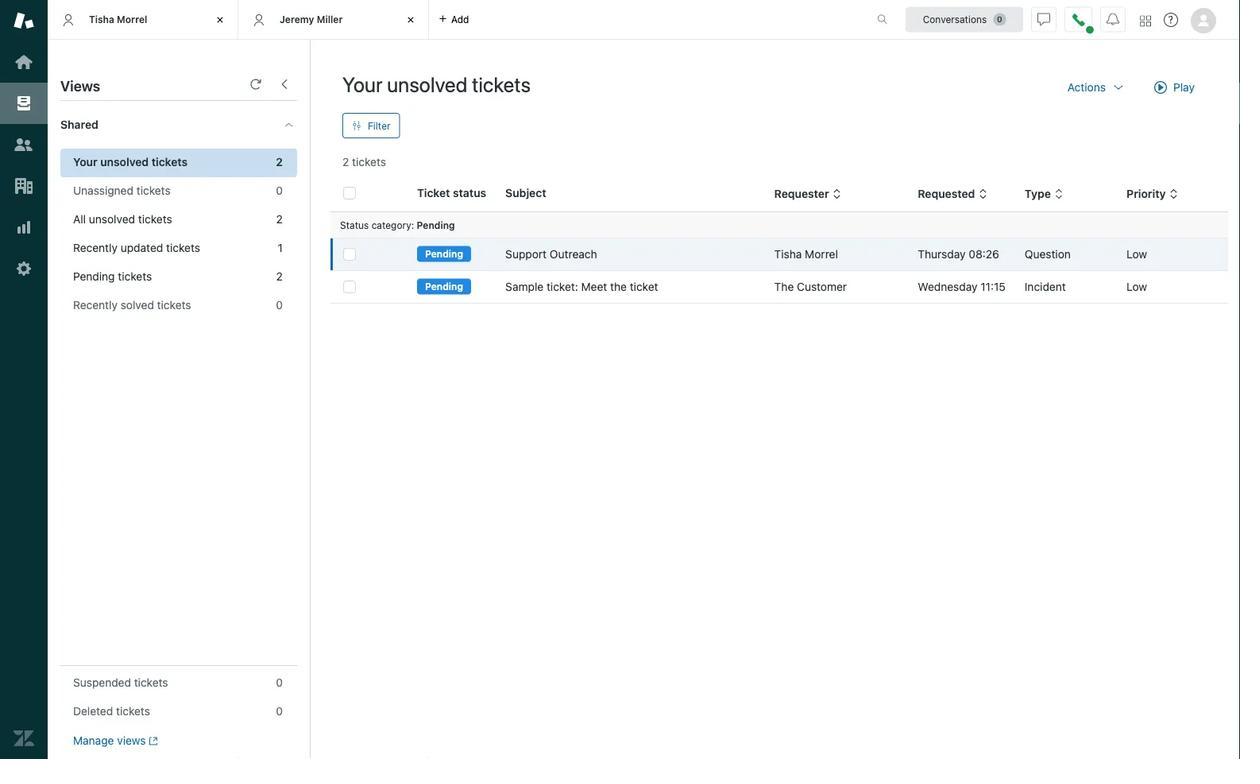 Task type: vqa. For each thing, say whether or not it's contained in the screenshot.
the topmost Subsidiary
no



Task type: locate. For each thing, give the bounding box(es) containing it.
1 0 from the top
[[276, 184, 283, 197]]

0 vertical spatial your unsolved tickets
[[343, 72, 531, 96]]

your unsolved tickets
[[343, 72, 531, 96], [73, 155, 188, 169]]

1 vertical spatial tisha
[[775, 248, 802, 261]]

0 for unassigned tickets
[[276, 184, 283, 197]]

your unsolved tickets up unassigned tickets
[[73, 155, 188, 169]]

tabs tab list
[[48, 0, 861, 40]]

status category: pending
[[340, 219, 455, 231]]

0 vertical spatial low
[[1127, 248, 1148, 261]]

the
[[775, 280, 794, 293]]

1 vertical spatial recently
[[73, 299, 118, 312]]

1 recently from the top
[[73, 241, 118, 254]]

row
[[331, 238, 1229, 271], [331, 271, 1229, 303]]

0 vertical spatial morrel
[[117, 14, 147, 25]]

actions button
[[1056, 72, 1138, 103]]

all
[[73, 213, 86, 226]]

2 recently from the top
[[73, 299, 118, 312]]

zendesk support image
[[14, 10, 34, 31]]

unsolved up filter
[[387, 72, 468, 96]]

subject
[[506, 186, 547, 200]]

notifications image
[[1107, 13, 1120, 26]]

manage
[[73, 734, 114, 747]]

tisha inside tab
[[89, 14, 114, 25]]

1 horizontal spatial tisha morrel
[[775, 248, 839, 261]]

your unsolved tickets down "tabs" tab list
[[343, 72, 531, 96]]

2 row from the top
[[331, 271, 1229, 303]]

type button
[[1025, 187, 1064, 201]]

jeremy
[[280, 14, 314, 25]]

2 vertical spatial unsolved
[[89, 213, 135, 226]]

add
[[452, 14, 469, 25]]

tisha up views
[[89, 14, 114, 25]]

shared
[[60, 118, 98, 131]]

2
[[276, 155, 283, 169], [343, 155, 349, 169], [276, 213, 283, 226], [276, 270, 283, 283]]

recently for recently updated tickets
[[73, 241, 118, 254]]

customer
[[797, 280, 848, 293]]

views image
[[14, 93, 34, 114]]

0 horizontal spatial morrel
[[117, 14, 147, 25]]

collapse views pane image
[[278, 78, 291, 91]]

sample ticket: meet the ticket
[[506, 280, 659, 293]]

views
[[60, 77, 100, 94]]

play button
[[1142, 72, 1209, 103]]

solved
[[121, 299, 154, 312]]

unsolved
[[387, 72, 468, 96], [100, 155, 149, 169], [89, 213, 135, 226]]

1 horizontal spatial morrel
[[805, 248, 839, 261]]

3 0 from the top
[[276, 676, 283, 689]]

tisha morrel tab
[[48, 0, 238, 40]]

0 vertical spatial tisha morrel
[[89, 14, 147, 25]]

your up unassigned
[[73, 155, 98, 169]]

0 vertical spatial your
[[343, 72, 383, 96]]

type
[[1025, 187, 1052, 200]]

shared button
[[48, 101, 268, 149]]

filter
[[368, 120, 391, 131]]

pending
[[417, 219, 455, 231], [425, 248, 463, 259], [73, 270, 115, 283], [425, 281, 463, 292]]

add button
[[429, 0, 479, 39]]

priority button
[[1127, 187, 1179, 201]]

2 low from the top
[[1127, 280, 1148, 293]]

tisha morrel up the customer
[[775, 248, 839, 261]]

recently
[[73, 241, 118, 254], [73, 299, 118, 312]]

0 horizontal spatial tisha
[[89, 14, 114, 25]]

requester button
[[775, 187, 842, 201]]

get started image
[[14, 52, 34, 72]]

pending tickets
[[73, 270, 152, 283]]

unsolved down unassigned
[[89, 213, 135, 226]]

2 down collapse views pane icon at the left top of page
[[276, 155, 283, 169]]

ticket:
[[547, 280, 579, 293]]

unsolved up unassigned tickets
[[100, 155, 149, 169]]

tisha morrel
[[89, 14, 147, 25], [775, 248, 839, 261]]

2 for all unsolved tickets
[[276, 213, 283, 226]]

tisha morrel up views
[[89, 14, 147, 25]]

unassigned
[[73, 184, 134, 197]]

08:26
[[969, 248, 1000, 261]]

2 up "1" at top
[[276, 213, 283, 226]]

2 down "1" at top
[[276, 270, 283, 283]]

category:
[[372, 219, 414, 231]]

play
[[1174, 81, 1196, 94]]

2 down the filter button
[[343, 155, 349, 169]]

organizations image
[[14, 176, 34, 196]]

1 vertical spatial your unsolved tickets
[[73, 155, 188, 169]]

2 0 from the top
[[276, 299, 283, 312]]

0 vertical spatial recently
[[73, 241, 118, 254]]

1 horizontal spatial your
[[343, 72, 383, 96]]

2 for pending tickets
[[276, 270, 283, 283]]

0 horizontal spatial your
[[73, 155, 98, 169]]

1 vertical spatial low
[[1127, 280, 1148, 293]]

recently updated tickets
[[73, 241, 200, 254]]

the
[[611, 280, 627, 293]]

0 vertical spatial tisha
[[89, 14, 114, 25]]

0 horizontal spatial your unsolved tickets
[[73, 155, 188, 169]]

tisha
[[89, 14, 114, 25], [775, 248, 802, 261]]

admin image
[[14, 258, 34, 279]]

your up the filter button
[[343, 72, 383, 96]]

support outreach link
[[506, 246, 598, 262]]

0 horizontal spatial tisha morrel
[[89, 14, 147, 25]]

0
[[276, 184, 283, 197], [276, 299, 283, 312], [276, 676, 283, 689], [276, 705, 283, 718]]

recently solved tickets
[[73, 299, 191, 312]]

(opens in a new tab) image
[[146, 736, 158, 746]]

1 low from the top
[[1127, 248, 1148, 261]]

your
[[343, 72, 383, 96], [73, 155, 98, 169]]

1 row from the top
[[331, 238, 1229, 271]]

tisha up the
[[775, 248, 802, 261]]

tickets
[[472, 72, 531, 96], [152, 155, 188, 169], [352, 155, 386, 169], [137, 184, 171, 197], [138, 213, 172, 226], [166, 241, 200, 254], [118, 270, 152, 283], [157, 299, 191, 312], [134, 676, 168, 689], [116, 705, 150, 718]]

4 0 from the top
[[276, 705, 283, 718]]

morrel inside tab
[[117, 14, 147, 25]]

shared heading
[[48, 101, 310, 149]]

morrel
[[117, 14, 147, 25], [805, 248, 839, 261]]

recently down pending tickets on the left top
[[73, 299, 118, 312]]

low
[[1127, 248, 1148, 261], [1127, 280, 1148, 293]]

recently down the all
[[73, 241, 118, 254]]

2 for your unsolved tickets
[[276, 155, 283, 169]]

get help image
[[1165, 13, 1179, 27]]



Task type: describe. For each thing, give the bounding box(es) containing it.
11:15
[[981, 280, 1006, 293]]

0 for suspended tickets
[[276, 676, 283, 689]]

1 horizontal spatial tisha
[[775, 248, 802, 261]]

thursday
[[918, 248, 966, 261]]

low for question
[[1127, 248, 1148, 261]]

row containing support outreach
[[331, 238, 1229, 271]]

zendesk products image
[[1141, 16, 1152, 27]]

recently for recently solved tickets
[[73, 299, 118, 312]]

0 vertical spatial unsolved
[[387, 72, 468, 96]]

manage views
[[73, 734, 146, 747]]

refresh views pane image
[[250, 78, 262, 91]]

deleted
[[73, 705, 113, 718]]

miller
[[317, 14, 343, 25]]

requested
[[918, 187, 976, 200]]

updated
[[121, 241, 163, 254]]

1 vertical spatial unsolved
[[100, 155, 149, 169]]

close image
[[403, 12, 419, 28]]

incident
[[1025, 280, 1067, 293]]

requester
[[775, 187, 830, 200]]

deleted tickets
[[73, 705, 150, 718]]

suspended
[[73, 676, 131, 689]]

ticket
[[630, 280, 659, 293]]

1 horizontal spatial your unsolved tickets
[[343, 72, 531, 96]]

2 tickets
[[343, 155, 386, 169]]

low for incident
[[1127, 280, 1148, 293]]

priority
[[1127, 187, 1167, 200]]

support
[[506, 248, 547, 261]]

0 for deleted tickets
[[276, 705, 283, 718]]

conversations
[[924, 14, 988, 25]]

views
[[117, 734, 146, 747]]

sample
[[506, 280, 544, 293]]

jeremy miller
[[280, 14, 343, 25]]

thursday 08:26
[[918, 248, 1000, 261]]

manage views link
[[73, 734, 158, 748]]

sample ticket: meet the ticket link
[[506, 279, 659, 295]]

the customer
[[775, 280, 848, 293]]

ticket
[[417, 186, 450, 200]]

1 vertical spatial your
[[73, 155, 98, 169]]

status
[[453, 186, 487, 200]]

0 for recently solved tickets
[[276, 299, 283, 312]]

1
[[278, 241, 283, 254]]

all unsolved tickets
[[73, 213, 172, 226]]

meet
[[582, 280, 608, 293]]

actions
[[1068, 81, 1107, 94]]

tisha morrel inside tab
[[89, 14, 147, 25]]

1 vertical spatial morrel
[[805, 248, 839, 261]]

row containing sample ticket: meet the ticket
[[331, 271, 1229, 303]]

1 vertical spatial tisha morrel
[[775, 248, 839, 261]]

wednesday
[[918, 280, 978, 293]]

filter button
[[343, 113, 400, 138]]

zendesk image
[[14, 728, 34, 749]]

suspended tickets
[[73, 676, 168, 689]]

support outreach
[[506, 248, 598, 261]]

unassigned tickets
[[73, 184, 171, 197]]

status
[[340, 219, 369, 231]]

reporting image
[[14, 217, 34, 238]]

customers image
[[14, 134, 34, 155]]

wednesday 11:15
[[918, 280, 1006, 293]]

conversations button
[[906, 7, 1024, 32]]

question
[[1025, 248, 1072, 261]]

jeremy miller tab
[[238, 0, 429, 40]]

main element
[[0, 0, 48, 759]]

ticket status
[[417, 186, 487, 200]]

button displays agent's chat status as invisible. image
[[1038, 13, 1051, 26]]

requested button
[[918, 187, 989, 201]]

close image
[[212, 12, 228, 28]]

outreach
[[550, 248, 598, 261]]



